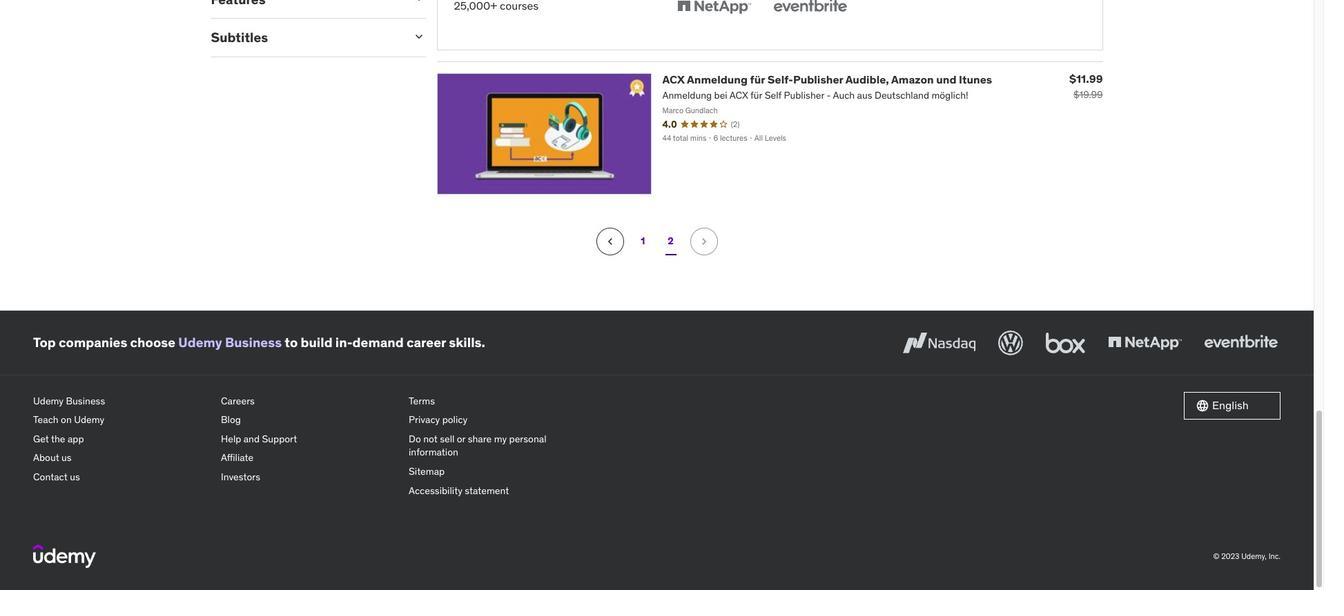 Task type: vqa. For each thing, say whether or not it's contained in the screenshot.
The Share
yes



Task type: describe. For each thing, give the bounding box(es) containing it.
acx anmeldung für self-publisher audible, amazon und itunes
[[663, 72, 993, 86]]

blog link
[[221, 411, 398, 430]]

privacy policy link
[[409, 411, 586, 430]]

careers blog help and support affiliate investors
[[221, 395, 297, 483]]

1 vertical spatial udemy business link
[[33, 392, 210, 411]]

companies
[[59, 334, 127, 351]]

affiliate link
[[221, 449, 398, 468]]

and
[[244, 433, 260, 445]]

personal
[[509, 433, 547, 445]]

itunes
[[959, 72, 993, 86]]

amazon
[[892, 72, 934, 86]]

careers link
[[221, 392, 398, 411]]

in-
[[336, 334, 353, 351]]

1 horizontal spatial business
[[225, 334, 282, 351]]

inc.
[[1269, 552, 1281, 561]]

information
[[409, 446, 459, 459]]

build
[[301, 334, 333, 351]]

the
[[51, 433, 65, 445]]

2 small image from the top
[[412, 30, 426, 44]]

audible,
[[846, 72, 889, 86]]

0 horizontal spatial udemy
[[33, 395, 64, 407]]

next page image
[[697, 235, 711, 248]]

teach
[[33, 414, 59, 426]]

contact
[[33, 471, 68, 483]]

udemy business teach on udemy get the app about us contact us
[[33, 395, 105, 483]]

to
[[285, 334, 298, 351]]

small image
[[1196, 399, 1210, 413]]

about
[[33, 452, 59, 464]]

support
[[262, 433, 297, 445]]

terms link
[[409, 392, 586, 411]]

not
[[423, 433, 438, 445]]

1
[[641, 235, 645, 247]]

für
[[750, 72, 765, 86]]

my
[[494, 433, 507, 445]]

share
[[468, 433, 492, 445]]

investors link
[[221, 468, 398, 487]]

box image
[[1043, 328, 1089, 358]]

contact us link
[[33, 468, 210, 487]]

skills.
[[449, 334, 485, 351]]

publisher
[[793, 72, 844, 86]]

0 horizontal spatial netapp image
[[675, 0, 754, 22]]

choose
[[130, 334, 175, 351]]

statement
[[465, 485, 509, 497]]

$19.99
[[1074, 88, 1103, 101]]

1 vertical spatial netapp image
[[1106, 328, 1185, 358]]

investors
[[221, 471, 260, 483]]



Task type: locate. For each thing, give the bounding box(es) containing it.
udemy image
[[33, 545, 96, 569]]

0 horizontal spatial eventbrite image
[[771, 0, 850, 22]]

terms
[[409, 395, 435, 407]]

udemy business link
[[178, 334, 282, 351], [33, 392, 210, 411]]

career
[[407, 334, 446, 351]]

1 horizontal spatial udemy
[[74, 414, 104, 426]]

1 vertical spatial business
[[66, 395, 105, 407]]

help
[[221, 433, 241, 445]]

udemy up teach
[[33, 395, 64, 407]]

privacy
[[409, 414, 440, 426]]

accessibility
[[409, 485, 463, 497]]

us right about
[[62, 452, 72, 464]]

sitemap link
[[409, 463, 586, 482]]

2 horizontal spatial udemy
[[178, 334, 222, 351]]

business left 'to'
[[225, 334, 282, 351]]

1 vertical spatial small image
[[412, 30, 426, 44]]

0 vertical spatial us
[[62, 452, 72, 464]]

acx
[[663, 72, 685, 86]]

subtitles button
[[211, 29, 401, 46]]

get the app link
[[33, 430, 210, 449]]

nasdaq image
[[900, 328, 979, 358]]

udemy,
[[1242, 552, 1267, 561]]

0 vertical spatial eventbrite image
[[771, 0, 850, 22]]

app
[[68, 433, 84, 445]]

2023
[[1222, 552, 1240, 561]]

or
[[457, 433, 466, 445]]

udemy business link up get the app link
[[33, 392, 210, 411]]

eventbrite image up publisher
[[771, 0, 850, 22]]

$11.99
[[1070, 72, 1103, 86]]

udemy
[[178, 334, 222, 351], [33, 395, 64, 407], [74, 414, 104, 426]]

subtitles
[[211, 29, 268, 46]]

0 vertical spatial udemy business link
[[178, 334, 282, 351]]

0 vertical spatial small image
[[412, 0, 426, 5]]

affiliate
[[221, 452, 254, 464]]

0 vertical spatial business
[[225, 334, 282, 351]]

2 link
[[657, 228, 685, 255]]

sell
[[440, 433, 455, 445]]

business
[[225, 334, 282, 351], [66, 395, 105, 407]]

get
[[33, 433, 49, 445]]

us
[[62, 452, 72, 464], [70, 471, 80, 483]]

©
[[1214, 552, 1220, 561]]

do not sell or share my personal information button
[[409, 430, 586, 463]]

1 vertical spatial eventbrite image
[[1202, 328, 1281, 358]]

teach on udemy link
[[33, 411, 210, 430]]

udemy business link up careers
[[178, 334, 282, 351]]

self-
[[768, 72, 794, 86]]

1 link
[[630, 228, 657, 255]]

© 2023 udemy, inc.
[[1214, 552, 1281, 561]]

volkswagen image
[[996, 328, 1026, 358]]

2
[[668, 235, 674, 247]]

demand
[[353, 334, 404, 351]]

about us link
[[33, 449, 210, 468]]

top companies choose udemy business to build in-demand career skills.
[[33, 334, 485, 351]]

0 vertical spatial udemy
[[178, 334, 222, 351]]

careers
[[221, 395, 255, 407]]

do
[[409, 433, 421, 445]]

1 vertical spatial udemy
[[33, 395, 64, 407]]

1 horizontal spatial eventbrite image
[[1202, 328, 1281, 358]]

$11.99 $19.99
[[1070, 72, 1103, 101]]

terms privacy policy do not sell or share my personal information sitemap accessibility statement
[[409, 395, 547, 497]]

sitemap
[[409, 466, 445, 478]]

policy
[[442, 414, 468, 426]]

1 vertical spatial us
[[70, 471, 80, 483]]

blog
[[221, 414, 241, 426]]

on
[[61, 414, 72, 426]]

acx anmeldung für self-publisher audible, amazon und itunes link
[[663, 72, 993, 86]]

anmeldung
[[687, 72, 748, 86]]

1 small image from the top
[[412, 0, 426, 5]]

business up "on"
[[66, 395, 105, 407]]

help and support link
[[221, 430, 398, 449]]

small image
[[412, 0, 426, 5], [412, 30, 426, 44]]

0 horizontal spatial business
[[66, 395, 105, 407]]

english
[[1213, 399, 1249, 413]]

accessibility statement link
[[409, 482, 586, 501]]

eventbrite image up english button
[[1202, 328, 1281, 358]]

und
[[937, 72, 957, 86]]

business inside udemy business teach on udemy get the app about us contact us
[[66, 395, 105, 407]]

english button
[[1184, 392, 1281, 420]]

udemy right choose
[[178, 334, 222, 351]]

eventbrite image
[[771, 0, 850, 22], [1202, 328, 1281, 358]]

netapp image
[[675, 0, 754, 22], [1106, 328, 1185, 358]]

udemy right "on"
[[74, 414, 104, 426]]

us right contact
[[70, 471, 80, 483]]

1 horizontal spatial netapp image
[[1106, 328, 1185, 358]]

previous page image
[[603, 235, 617, 248]]

top
[[33, 334, 56, 351]]

2 vertical spatial udemy
[[74, 414, 104, 426]]

0 vertical spatial netapp image
[[675, 0, 754, 22]]



